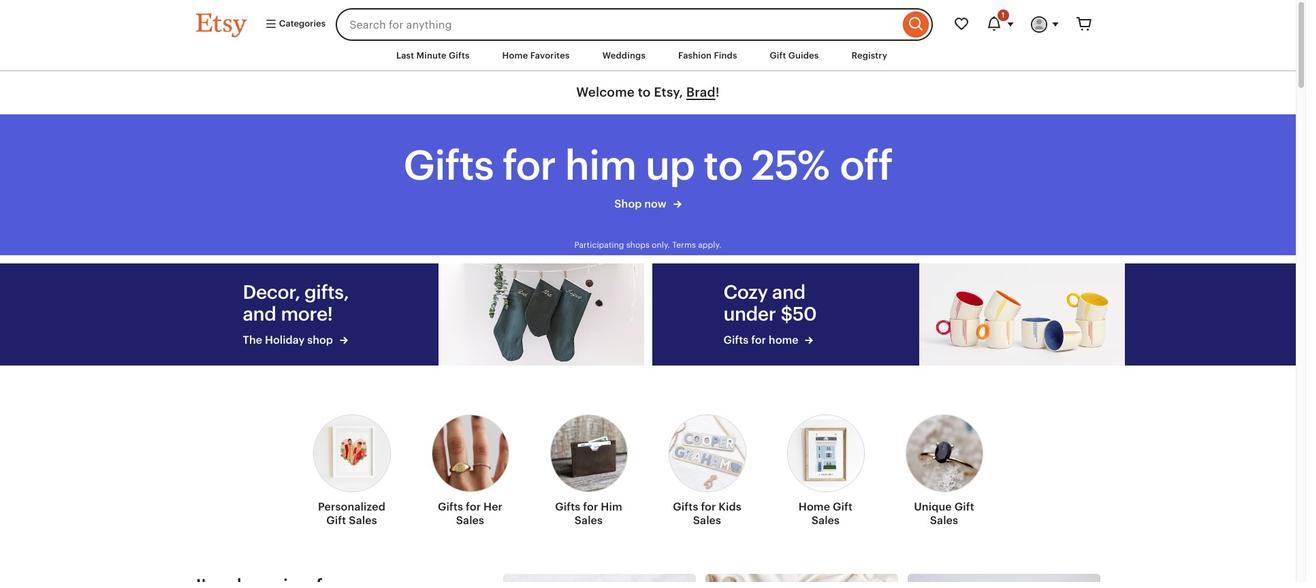 Task type: describe. For each thing, give the bounding box(es) containing it.
shops
[[626, 240, 650, 250]]

brad
[[686, 85, 716, 100]]

gifts for him sales
[[555, 500, 622, 527]]

gifts inside menu bar
[[449, 50, 470, 61]]

gift for home gift sales
[[833, 500, 853, 513]]

welcome to etsy, brad !
[[576, 85, 720, 100]]

sales inside 'unique gift sales'
[[930, 514, 958, 527]]

home favorites
[[502, 50, 570, 61]]

the holiday shop link
[[243, 333, 379, 348]]

sales inside personalized gift sales
[[349, 514, 377, 527]]

gift guides
[[770, 50, 819, 61]]

none search field inside categories banner
[[336, 8, 933, 41]]

1 vertical spatial to
[[704, 143, 743, 189]]

categories banner
[[171, 0, 1125, 41]]

a set of three hand-embroidered linen holiday stockings shown in a basil green color with personalized names on each one. image
[[438, 263, 644, 366]]

personalized gift sales link
[[313, 406, 391, 533]]

the holiday shop
[[243, 333, 336, 346]]

under $50
[[724, 303, 817, 325]]

cozy and under $50
[[724, 281, 817, 325]]

him
[[601, 500, 622, 513]]

last
[[396, 50, 414, 61]]

him
[[565, 143, 636, 189]]

shop
[[307, 333, 333, 346]]

shop now
[[615, 198, 669, 211]]

last minute gifts
[[396, 50, 470, 61]]

up
[[646, 143, 695, 189]]

for for home
[[751, 333, 766, 346]]

sales inside gifts for kids sales
[[693, 514, 721, 527]]

guides
[[789, 50, 819, 61]]

home favorites link
[[492, 44, 580, 68]]

for for her
[[466, 500, 481, 513]]

home for home favorites
[[502, 50, 528, 61]]

menu bar containing last minute gifts
[[171, 41, 1125, 72]]

25% off
[[752, 143, 893, 189]]

gift for unique gift sales
[[955, 500, 975, 513]]

home gift sales link
[[787, 406, 865, 533]]

1 button
[[978, 8, 1023, 41]]

home for home gift sales
[[799, 500, 830, 513]]

now
[[645, 198, 667, 211]]

gift inside menu bar
[[770, 50, 786, 61]]

unique
[[914, 500, 952, 513]]

fashion
[[678, 50, 712, 61]]

participating
[[574, 240, 624, 250]]

gifts for gifts for her sales
[[438, 500, 463, 513]]

registry
[[852, 50, 888, 61]]

for for kids
[[701, 500, 716, 513]]

decor,
[[243, 281, 300, 303]]

favorites
[[530, 50, 570, 61]]

gifts for him sales link
[[550, 406, 628, 533]]

home gift sales
[[799, 500, 853, 527]]

the
[[243, 333, 262, 346]]



Task type: vqa. For each thing, say whether or not it's contained in the screenshot.
The
yes



Task type: locate. For each thing, give the bounding box(es) containing it.
kids
[[719, 500, 742, 513]]

to left etsy, at the right top of page
[[638, 85, 651, 100]]

to right up
[[704, 143, 743, 189]]

gifts for kids sales
[[673, 500, 742, 527]]

Search for anything text field
[[336, 8, 899, 41]]

shop
[[615, 198, 642, 211]]

for
[[503, 143, 556, 189], [751, 333, 766, 346], [466, 500, 481, 513], [583, 500, 598, 513], [701, 500, 716, 513]]

sales inside home gift sales
[[812, 514, 840, 527]]

fashion finds
[[678, 50, 737, 61]]

1 vertical spatial home
[[799, 500, 830, 513]]

unique gift sales link
[[906, 406, 983, 533]]

gifts for kids sales link
[[669, 406, 746, 533]]

terms apply.
[[673, 240, 722, 250]]

personalized gift sales
[[318, 500, 386, 527]]

for for him
[[503, 143, 556, 189]]

gifts for home link
[[724, 333, 860, 348]]

gifts inside gifts for her sales
[[438, 500, 463, 513]]

sales
[[349, 514, 377, 527], [456, 514, 484, 527], [575, 514, 603, 527], [693, 514, 721, 527], [812, 514, 840, 527], [930, 514, 958, 527]]

gifts for her sales
[[438, 500, 503, 527]]

and
[[772, 281, 806, 303]]

0 horizontal spatial home
[[502, 50, 528, 61]]

home inside home favorites link
[[502, 50, 528, 61]]

categories button
[[254, 12, 332, 37]]

gift inside home gift sales
[[833, 500, 853, 513]]

4 sales from the left
[[693, 514, 721, 527]]

gifts for gifts for home
[[724, 333, 749, 346]]

for for him
[[583, 500, 598, 513]]

and more!
[[243, 303, 333, 325]]

her
[[484, 500, 503, 513]]

personalized
[[318, 500, 386, 513]]

weddings
[[603, 50, 646, 61]]

sales inside gifts for her sales
[[456, 514, 484, 527]]

participating shops only. terms apply.
[[574, 240, 722, 250]]

gift for personalized gift sales
[[326, 514, 346, 527]]

1 sales from the left
[[349, 514, 377, 527]]

brad link
[[686, 85, 716, 100]]

welcome
[[576, 85, 635, 100]]

for inside gifts for him sales
[[583, 500, 598, 513]]

four sets of minimally designed porcelain espresso cup pairs shown painted in red, orange, blue and yellow on the inside, and white on the outside. image
[[919, 263, 1125, 366]]

gift guides link
[[760, 44, 829, 68]]

3 sales from the left
[[575, 514, 603, 527]]

shop now link
[[404, 196, 893, 213]]

last minute gifts link
[[386, 44, 480, 68]]

None search field
[[336, 8, 933, 41]]

gift inside personalized gift sales
[[326, 514, 346, 527]]

cozy
[[724, 281, 768, 303]]

fashion finds link
[[668, 44, 748, 68]]

gift
[[770, 50, 786, 61], [833, 500, 853, 513], [955, 500, 975, 513], [326, 514, 346, 527]]

categories
[[277, 19, 326, 29]]

registry link
[[842, 44, 898, 68]]

1 horizontal spatial to
[[704, 143, 743, 189]]

gift inside 'unique gift sales'
[[955, 500, 975, 513]]

home
[[502, 50, 528, 61], [799, 500, 830, 513]]

gifts,
[[305, 281, 349, 303]]

gifts
[[449, 50, 470, 61], [404, 143, 494, 189], [724, 333, 749, 346], [438, 500, 463, 513], [555, 500, 581, 513], [673, 500, 698, 513]]

1
[[1002, 11, 1005, 19]]

gifts for home
[[724, 333, 801, 346]]

to
[[638, 85, 651, 100], [704, 143, 743, 189]]

2 sales from the left
[[456, 514, 484, 527]]

1 horizontal spatial home
[[799, 500, 830, 513]]

weddings link
[[592, 44, 656, 68]]

home inside home gift sales
[[799, 500, 830, 513]]

unique gift sales
[[914, 500, 975, 527]]

for inside gifts for her sales
[[466, 500, 481, 513]]

gifts for her sales link
[[432, 406, 509, 533]]

0 vertical spatial home
[[502, 50, 528, 61]]

gifts for him up to 25% off
[[404, 143, 893, 189]]

6 sales from the left
[[930, 514, 958, 527]]

5 sales from the left
[[812, 514, 840, 527]]

gifts inside gifts for him sales
[[555, 500, 581, 513]]

only.
[[652, 240, 670, 250]]

minute
[[416, 50, 447, 61]]

!
[[716, 85, 720, 100]]

decor, gifts, and more!
[[243, 281, 349, 325]]

gifts for gifts for him sales
[[555, 500, 581, 513]]

gifts for gifts for him up to 25% off
[[404, 143, 494, 189]]

etsy,
[[654, 85, 683, 100]]

sales inside gifts for him sales
[[575, 514, 603, 527]]

finds
[[714, 50, 737, 61]]

home
[[769, 333, 799, 346]]

gifts inside gifts for kids sales
[[673, 500, 698, 513]]

0 vertical spatial to
[[638, 85, 651, 100]]

0 horizontal spatial to
[[638, 85, 651, 100]]

holiday
[[265, 333, 305, 346]]

menu bar
[[171, 41, 1125, 72]]

for inside gifts for kids sales
[[701, 500, 716, 513]]

gifts for gifts for kids sales
[[673, 500, 698, 513]]



